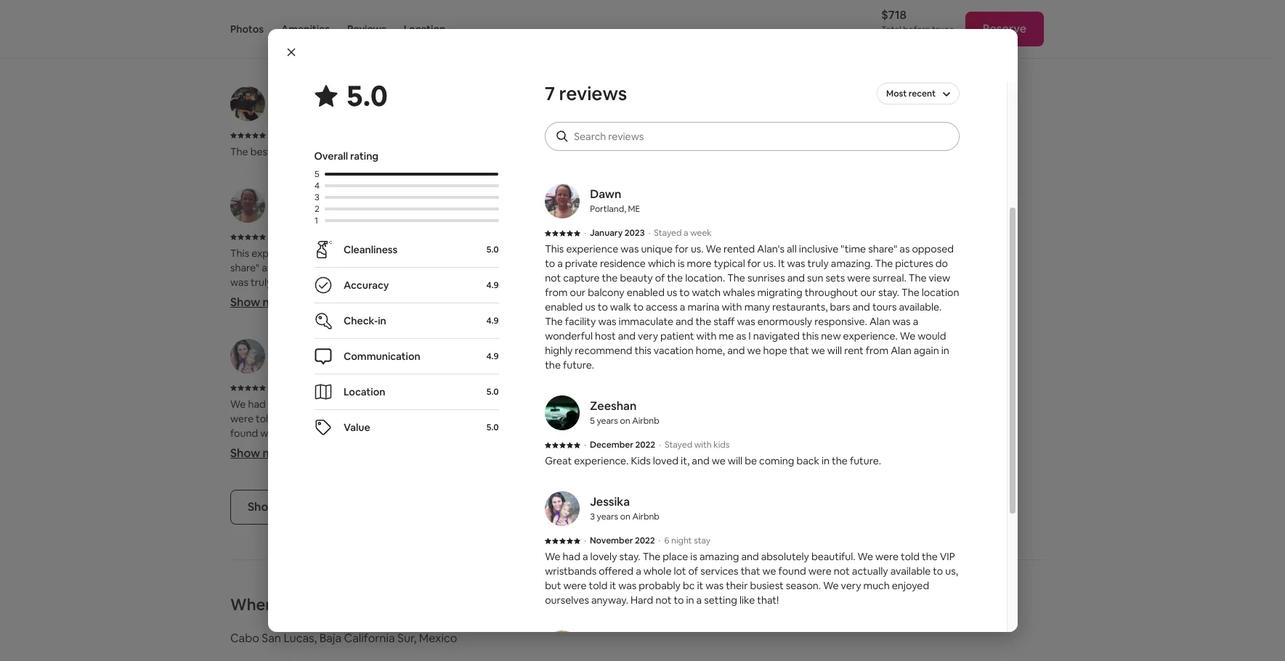 Task type: describe. For each thing, give the bounding box(es) containing it.
california
[[344, 631, 395, 646]]

4.9 for communication
[[486, 351, 498, 362]]

enormously inside 5.0 dialog
[[757, 315, 812, 328]]

really
[[918, 398, 945, 411]]

0 vertical spatial had
[[248, 398, 266, 411]]

check-
[[343, 315, 377, 328]]

1 vertical spatial restaurants,
[[497, 319, 553, 332]]

0 horizontal spatial enormously
[[230, 348, 285, 361]]

dawn portland, me
[[590, 187, 640, 215]]

0 horizontal spatial marina
[[413, 319, 445, 332]]

beautiful. inside list
[[497, 398, 541, 411]]

· january 2023 · stayed a week
[[584, 227, 712, 239]]

vip inside 5.0 dialog
[[940, 551, 955, 564]]

all inside 5.0 dialog
[[787, 243, 797, 256]]

where you'll be
[[230, 595, 346, 615]]

2 vertical spatial 3
[[590, 511, 595, 523]]

the best birthday, thank you for the care, i really felt at home
[[230, 145, 513, 158]]

7 inside 5.0 dialog
[[545, 81, 555, 106]]

hard inside 5.0 dialog
[[631, 594, 653, 607]]

0 horizontal spatial sunrises
[[293, 290, 330, 303]]

$718 total before taxes
[[881, 7, 954, 36]]

november inside 5.0 dialog
[[590, 535, 633, 547]]

all inside button
[[280, 499, 292, 515]]

0 horizontal spatial facility
[[364, 334, 395, 347]]

0 horizontal spatial rented
[[409, 247, 440, 260]]

stayed for miguel
[[641, 116, 669, 127]]

0 vertical spatial i
[[424, 145, 427, 158]]

0 horizontal spatial 6
[[350, 383, 355, 394]]

most
[[887, 88, 907, 100]]

photos
[[230, 23, 264, 36]]

0 vertical spatial but
[[412, 427, 428, 440]]

like inside list
[[339, 456, 355, 469]]

1 vertical spatial host
[[444, 348, 464, 361]]

spanish
[[622, 149, 653, 161]]

0 horizontal spatial wristbands
[[312, 412, 364, 425]]

0 horizontal spatial busiest
[[283, 441, 317, 454]]

0 vertical spatial found
[[230, 427, 258, 440]]

0 vertical spatial enjoyed
[[425, 441, 463, 454]]

had inside 5.0 dialog
[[563, 551, 580, 564]]

1 horizontal spatial dawn image
[[545, 184, 580, 219]]

show for show more button related to enabled
[[230, 295, 260, 310]]

dawn
[[590, 187, 621, 202]]

unique inside "this experience was unique for us. we rented alan's all inclusive "time share" as opposed to a private residence which is more typical for us. it was truly amazing. the pictures do not capture the beauty of the location. the sunrises and sun sets were surreal. the view from our balcony enabled us to watch whales migrating throughout our stay. the location enabled us to walk to access a marina with many restaurants, bars and tours available. the facility was immaculate and the staff was enormously responsive.  alan was a wonderful host and very patient with me as i navigated this new experience. we would highly recommend this vacation home, and we hope that we will rent from alan again in the future."
[[641, 243, 673, 256]]

0 horizontal spatial vacation
[[309, 377, 349, 391]]

enjoyed inside 5.0 dialog
[[892, 580, 929, 593]]

0 vertical spatial ourselves
[[465, 441, 509, 454]]

week
[[690, 227, 712, 239]]

me inside 5.0 dialog
[[719, 330, 734, 343]]

reserve button
[[965, 12, 1044, 46]]

2023 for dawn
[[625, 227, 645, 239]]

location. inside "this experience was unique for us. we rented alan's all inclusive "time share" as opposed to a private residence which is more typical for us. it was truly amazing. the pictures do not capture the beauty of the location. the sunrises and sun sets were surreal. the view from our balcony enabled us to watch whales migrating throughout our stay. the location enabled us to walk to access a marina with many restaurants, bars and tours available. the facility was immaculate and the staff was enormously responsive.  alan was a wonderful host and very patient with me as i navigated this new experience. we would highly recommend this vacation home, and we hope that we will rent from alan again in the future."
[[685, 272, 725, 285]]

0 vertical spatial location
[[404, 23, 445, 36]]

0 horizontal spatial immaculate
[[418, 334, 473, 347]]

0 horizontal spatial private
[[338, 261, 371, 274]]

me inside list
[[313, 207, 326, 219]]

loved inside 5.0 dialog
[[653, 455, 679, 468]]

years inside johannes 6 years on airbnb
[[695, 359, 716, 370]]

rent inside 5.0 dialog
[[844, 344, 864, 357]]

0 horizontal spatial amazing.
[[274, 276, 316, 289]]

season. inside list
[[319, 441, 354, 454]]

beautiful. inside 5.0 dialog
[[811, 551, 855, 564]]

1 vertical spatial surreal.
[[418, 290, 452, 303]]

0 vertical spatial probably
[[506, 427, 548, 440]]

years inside zeeshan 5 years on airbnb
[[597, 416, 618, 427]]

coming inside 5.0 dialog
[[759, 455, 794, 468]]

0 horizontal spatial inclusive
[[484, 247, 524, 260]]

best
[[250, 145, 271, 158]]

1 vertical spatial sets
[[371, 290, 390, 303]]

1 horizontal spatial all
[[472, 247, 482, 260]]

1 vertical spatial location
[[230, 319, 268, 332]]

1 vertical spatial navigated
[[287, 363, 334, 376]]

0 horizontal spatial be
[[327, 595, 346, 615]]

0 horizontal spatial bars
[[230, 334, 251, 347]]

home
[[486, 145, 513, 158]]

1 horizontal spatial coming
[[857, 247, 892, 260]]

0 vertical spatial absolutely
[[446, 398, 495, 411]]

show all 7 reviews
[[248, 499, 345, 515]]

where
[[230, 595, 281, 615]]

amazing stay at sandos finisterra with allans membership! really nice hotel, perfect location close to the marina. would totally book with allan again!
[[643, 398, 966, 440]]

0 horizontal spatial many
[[469, 319, 495, 332]]

1 horizontal spatial dawn image
[[545, 184, 580, 219]]

perfect
[[671, 412, 707, 425]]

0 horizontal spatial much
[[397, 441, 423, 454]]

4.9 for check-in
[[486, 315, 498, 327]]

birthday,
[[274, 145, 315, 158]]

0 horizontal spatial actually
[[304, 427, 340, 440]]

we had a lovely stay. the place is amazing and absolutely beautiful. we were told the vip wristbands offered a whole lot of services that we found were not actually available to us, but were told it was probably bc it was their busiest season. we very much enjoyed ourselves anyway. hard not to in a setting like that! inside 5.0 dialog
[[545, 551, 958, 607]]

1 horizontal spatial 3
[[314, 192, 319, 203]]

0 horizontal spatial unique
[[326, 247, 358, 260]]

0 horizontal spatial alan's
[[442, 247, 470, 260]]

5.0 for value
[[486, 422, 498, 434]]

balcony inside 5.0 dialog
[[588, 286, 624, 299]]

us, inside 5.0 dialog
[[945, 565, 958, 578]]

1 vertical spatial available.
[[299, 334, 342, 347]]

felt
[[456, 145, 472, 158]]

0 horizontal spatial night
[[357, 383, 377, 394]]

tours inside list
[[273, 334, 297, 347]]

johannes 6 years on airbnb
[[688, 342, 758, 370]]

back inside list
[[894, 247, 917, 260]]

experience. up membership!
[[843, 330, 898, 343]]

1 vertical spatial new
[[355, 363, 375, 376]]

whales inside list
[[365, 305, 398, 318]]

finisterra
[[756, 398, 799, 411]]

zeeshan
[[590, 399, 637, 414]]

location. inside list
[[230, 290, 270, 303]]

available. inside 5.0 dialog
[[899, 301, 942, 314]]

0 vertical spatial 5
[[314, 169, 319, 180]]

hotel,
[[643, 412, 669, 425]]

in inside "this experience was unique for us. we rented alan's all inclusive "time share" as opposed to a private residence which is more typical for us. it was truly amazing. the pictures do not capture the beauty of the location. the sunrises and sun sets were surreal. the view from our balcony enabled us to watch whales migrating throughout our stay. the location enabled us to walk to access a marina with many restaurants, bars and tours available. the facility was immaculate and the staff was enormously responsive.  alan was a wonderful host and very patient with me as i navigated this new experience. we would highly recommend this vacation home, and we hope that we will rent from alan again in the future."
[[941, 344, 949, 357]]

value
[[343, 421, 370, 434]]

zeeshan 5 years on airbnb
[[590, 399, 659, 427]]

close
[[749, 412, 773, 425]]

0 horizontal spatial i
[[282, 363, 285, 376]]

1 vertical spatial home,
[[351, 377, 380, 391]]

baja
[[319, 631, 341, 646]]

1 horizontal spatial great
[[643, 247, 670, 260]]

· december 2022
[[682, 231, 753, 243]]

sandos
[[720, 398, 754, 411]]

· january 2023 ·
[[270, 231, 336, 243]]

overall rating
[[314, 150, 379, 163]]

· june 2023 · stayed with kids
[[584, 116, 706, 127]]

0 vertical spatial we had a lovely stay. the place is amazing and absolutely beautiful. we were told the vip wristbands offered a whole lot of services that we found were not actually available to us, but were told it was probably bc it was their busiest season. we very much enjoyed ourselves anyway. hard not to in a setting like that!
[[230, 398, 562, 469]]

0 horizontal spatial pictures
[[338, 276, 377, 289]]

i inside "this experience was unique for us. we rented alan's all inclusive "time share" as opposed to a private residence which is more typical for us. it was truly amazing. the pictures do not capture the beauty of the location. the sunrises and sun sets were surreal. the view from our balcony enabled us to watch whales migrating throughout our stay. the location enabled us to walk to access a marina with many restaurants, bars and tours available. the facility was immaculate and the staff was enormously responsive.  alan was a wonderful host and very patient with me as i navigated this new experience. we would highly recommend this vacation home, and we hope that we will rent from alan again in the future."
[[748, 330, 751, 343]]

johannes
[[688, 342, 741, 357]]

1 vertical spatial sun
[[352, 290, 368, 303]]

show all 7 reviews button
[[230, 490, 363, 525]]

the inside amazing stay at sandos finisterra with allans membership! really nice hotel, perfect location close to the marina. would totally book with allan again!
[[788, 412, 804, 425]]

show for show all 7 reviews button
[[248, 499, 278, 515]]

most recent
[[887, 88, 936, 100]]

1 vertical spatial truly
[[251, 276, 272, 289]]

1 inside 5.0 dialog
[[314, 215, 318, 227]]

0 horizontal spatial it
[[551, 261, 558, 274]]

again!
[[668, 427, 696, 440]]

0 vertical spatial · november 2022 · 6 night stay
[[270, 383, 396, 394]]

services inside 5.0 dialog
[[700, 565, 738, 578]]

thank
[[317, 145, 344, 158]]

0 vertical spatial jessika
[[275, 342, 315, 357]]

whales inside "this experience was unique for us. we rented alan's all inclusive "time share" as opposed to a private residence which is more typical for us. it was truly amazing. the pictures do not capture the beauty of the location. the sunrises and sun sets were surreal. the view from our balcony enabled us to watch whales migrating throughout our stay. the location enabled us to walk to access a marina with many restaurants, bars and tours available. the facility was immaculate and the staff was enormously responsive.  alan was a wonderful host and very patient with me as i navigated this new experience. we would highly recommend this vacation home, and we hope that we will rent from alan again in the future."
[[723, 286, 755, 299]]

rating
[[350, 150, 379, 163]]

pictures inside "this experience was unique for us. we rented alan's all inclusive "time share" as opposed to a private residence which is more typical for us. it was truly amazing. the pictures do not capture the beauty of the location. the sunrises and sun sets were surreal. the view from our balcony enabled us to watch whales migrating throughout our stay. the location enabled us to walk to access a marina with many restaurants, bars and tours available. the facility was immaculate and the staff was enormously responsive.  alan was a wonderful host and very patient with me as i navigated this new experience. we would highly recommend this vacation home, and we hope that we will rent from alan again in the future."
[[895, 257, 933, 270]]

membership!
[[854, 398, 915, 411]]

0 horizontal spatial lot
[[441, 412, 453, 425]]

their inside list
[[259, 441, 281, 454]]

cleanliness
[[343, 243, 397, 256]]

airbnb inside zeeshan 5 years on airbnb
[[632, 416, 659, 427]]

2
[[314, 203, 319, 215]]

0 vertical spatial 1
[[230, 16, 234, 27]]

0 horizontal spatial recommend
[[230, 377, 288, 391]]

1 vertical spatial choice
[[670, 145, 701, 158]]

0 horizontal spatial capture
[[412, 276, 448, 289]]

miguel leon, mexico
[[590, 75, 642, 103]]

reserve
[[983, 21, 1026, 36]]

0 horizontal spatial hope
[[419, 377, 443, 391]]

show original button
[[657, 149, 711, 161]]

0 vertical spatial setting
[[304, 456, 337, 469]]

gerardo
[[275, 89, 321, 104]]

cabo
[[230, 631, 259, 646]]

reviews button
[[347, 0, 386, 58]]

allan
[[643, 427, 666, 440]]

place inside list
[[348, 398, 373, 411]]

allans
[[824, 398, 852, 411]]

0 horizontal spatial "time
[[526, 247, 551, 260]]

beauty inside 5.0 dialog
[[620, 272, 653, 285]]

marina.
[[806, 412, 840, 425]]

cabo san lucas, baja california sur, mexico
[[230, 631, 457, 646]]

1 vertical spatial me
[[253, 363, 268, 376]]

photos button
[[230, 0, 264, 58]]

0 horizontal spatial at
[[474, 145, 483, 158]]

which inside "this experience was unique for us. we rented alan's all inclusive "time share" as opposed to a private residence which is more typical for us. it was truly amazing. the pictures do not capture the beauty of the location. the sunrises and sun sets were surreal. the view from our balcony enabled us to watch whales migrating throughout our stay. the location enabled us to walk to access a marina with many restaurants, bars and tours available. the facility was immaculate and the staff was enormously responsive.  alan was a wonderful host and very patient with me as i navigated this new experience. we would highly recommend this vacation home, and we hope that we will rent from alan again in the future."
[[648, 257, 675, 270]]

great inside 5.0 dialog
[[545, 131, 570, 144]]

0 vertical spatial vip
[[295, 412, 310, 425]]

0 horizontal spatial balcony
[[230, 305, 267, 318]]

anyway. inside list
[[511, 441, 548, 454]]

most recent button
[[877, 81, 960, 106]]

restaurants, inside "this experience was unique for us. we rented alan's all inclusive "time share" as opposed to a private residence which is more typical for us. it was truly amazing. the pictures do not capture the beauty of the location. the sunrises and sun sets were surreal. the view from our balcony enabled us to watch whales migrating throughout our stay. the location enabled us to walk to access a marina with many restaurants, bars and tours available. the facility was immaculate and the staff was enormously responsive.  alan was a wonderful host and very patient with me as i navigated this new experience. we would highly recommend this vacation home, and we hope that we will rent from alan again in the future."
[[772, 301, 828, 314]]

reviews
[[347, 23, 386, 36]]

0 vertical spatial stay
[[379, 383, 396, 394]]

book
[[906, 412, 930, 425]]

care,
[[399, 145, 422, 158]]

available inside 5.0 dialog
[[890, 565, 931, 578]]

miguel
[[590, 75, 626, 90]]

experience inside "this experience was unique for us. we rented alan's all inclusive "time share" as opposed to a private residence which is more typical for us. it was truly amazing. the pictures do not capture the beauty of the location. the sunrises and sun sets were surreal. the view from our balcony enabled us to watch whales migrating throughout our stay. the location enabled us to walk to access a marina with many restaurants, bars and tours available. the facility was immaculate and the staff was enormously responsive.  alan was a wonderful host and very patient with me as i navigated this new experience. we would highly recommend this vacation home, and we hope that we will rent from alan again in the future."
[[566, 243, 618, 256]]

0 horizontal spatial november
[[275, 383, 318, 394]]

0 horizontal spatial access
[[371, 319, 403, 332]]

wonderful inside list
[[393, 348, 441, 361]]

this experience was unique for us. we rented alan's all inclusive "time share" as opposed to a private residence which is more typical for us. it was truly amazing. the pictures do not capture the beauty of the location. the sunrises and sun sets were surreal. the view from our balcony enabled us to watch whales migrating throughout our stay. the location enabled us to walk to access a marina with many restaurants, bars and tours available. the facility was immaculate and the staff was enormously responsive.  alan was a wonderful host and very patient with me as i navigated this new experience. we would highly recommend this vacation home, and we hope that we will rent from alan again in the future. inside 5.0 dialog
[[545, 243, 959, 372]]

0 horizontal spatial portland,
[[275, 207, 312, 219]]

0 horizontal spatial highly
[[482, 363, 510, 376]]

taxes
[[932, 24, 954, 36]]

2 vertical spatial mexico
[[419, 631, 457, 646]]

sunrises inside "this experience was unique for us. we rented alan's all inclusive "time share" as opposed to a private residence which is more typical for us. it was truly amazing. the pictures do not capture the beauty of the location. the sunrises and sun sets were surreal. the view from our balcony enabled us to watch whales migrating throughout our stay. the location enabled us to walk to access a marina with many restaurants, bars and tours available. the facility was immaculate and the staff was enormously responsive.  alan was a wonderful host and very patient with me as i navigated this new experience. we would highly recommend this vacation home, and we hope that we will rent from alan again in the future."
[[747, 272, 785, 285]]

access inside 5.0 dialog
[[646, 301, 678, 314]]

like inside 5.0 dialog
[[739, 594, 755, 607]]

1 vertical spatial migrating
[[400, 305, 445, 318]]

san
[[262, 631, 281, 646]]

0 horizontal spatial watch
[[334, 305, 363, 318]]

show more button for hard
[[230, 446, 292, 461]]

host inside "this experience was unique for us. we rented alan's all inclusive "time share" as opposed to a private residence which is more typical for us. it was truly amazing. the pictures do not capture the beauty of the location. the sunrises and sun sets were surreal. the view from our balcony enabled us to watch whales migrating throughout our stay. the location enabled us to walk to access a marina with many restaurants, bars and tours available. the facility was immaculate and the staff was enormously responsive.  alan was a wonderful host and very patient with me as i navigated this new experience. we would highly recommend this vacation home, and we hope that we will rent from alan again in the future."
[[595, 330, 616, 343]]

5.0 for location
[[486, 386, 498, 398]]

inclusive inside 5.0 dialog
[[799, 243, 838, 256]]

that! inside 5.0 dialog
[[757, 594, 779, 607]]

gerardo zapopan, mexico
[[275, 89, 344, 117]]

0 horizontal spatial offered
[[366, 412, 401, 425]]

0 horizontal spatial us,
[[397, 427, 410, 440]]

lucas,
[[284, 631, 317, 646]]

reviews inside 5.0 dialog
[[559, 81, 627, 106]]

location button
[[404, 0, 445, 58]]

view inside list
[[474, 290, 495, 303]]

0 horizontal spatial lovely
[[276, 398, 302, 411]]

1 horizontal spatial great
[[643, 145, 668, 158]]

june
[[590, 116, 610, 127]]

sur,
[[397, 631, 417, 646]]

0 horizontal spatial rent
[[500, 377, 519, 391]]

"time inside "this experience was unique for us. we rented alan's all inclusive "time share" as opposed to a private residence which is more typical for us. it was truly amazing. the pictures do not capture the beauty of the location. the sunrises and sun sets were surreal. the view from our balcony enabled us to watch whales migrating throughout our stay. the location enabled us to walk to access a marina with many restaurants, bars and tours available. the facility was immaculate and the staff was enormously responsive.  alan was a wonderful host and very patient with me as i navigated this new experience. we would highly recommend this vacation home, and we hope that we will rent from alan again in the future."
[[841, 243, 866, 256]]

you'll
[[284, 595, 323, 615]]

nice
[[947, 398, 966, 411]]

0 horizontal spatial dawn image
[[230, 188, 265, 223]]

show more for enabled
[[230, 295, 292, 310]]

original
[[681, 149, 711, 161]]

overall
[[314, 150, 348, 163]]

lovely inside 5.0 dialog
[[590, 551, 617, 564]]

0 horizontal spatial available
[[342, 427, 383, 440]]

kids for miguel
[[690, 116, 706, 127]]

7 inside button
[[295, 499, 301, 515]]

6 inside johannes 6 years on airbnb
[[688, 359, 693, 370]]

accuracy
[[343, 279, 388, 292]]

check-in
[[343, 315, 386, 328]]

translated from spanish show original
[[557, 149, 711, 161]]

0 horizontal spatial beauty
[[468, 276, 501, 289]]

0 horizontal spatial do
[[379, 276, 391, 289]]

hope inside "this experience was unique for us. we rented alan's all inclusive "time share" as opposed to a private residence which is more typical for us. it was truly amazing. the pictures do not capture the beauty of the location. the sunrises and sun sets were surreal. the view from our balcony enabled us to watch whales migrating throughout our stay. the location enabled us to walk to access a marina with many restaurants, bars and tours available. the facility was immaculate and the staff was enormously responsive.  alan was a wonderful host and very patient with me as i navigated this new experience. we would highly recommend this vacation home, and we hope that we will rent from alan again in the future."
[[763, 344, 787, 357]]

would
[[843, 412, 873, 425]]

recent
[[909, 88, 936, 100]]

great experience. kids loved it, and we will be coming back in the future. inside 5.0 dialog
[[545, 455, 881, 468]]

amazing inside list
[[385, 398, 424, 411]]

before
[[903, 24, 930, 36]]

amenities button
[[281, 0, 330, 58]]

show more for hard
[[230, 446, 292, 461]]

Search reviews, Press 'Enter' to search text field
[[574, 129, 945, 144]]

throughout inside list
[[447, 305, 501, 318]]

walk inside "this experience was unique for us. we rented alan's all inclusive "time share" as opposed to a private residence which is more typical for us. it was truly amazing. the pictures do not capture the beauty of the location. the sunrises and sun sets were surreal. the view from our balcony enabled us to watch whales migrating throughout our stay. the location enabled us to walk to access a marina with many restaurants, bars and tours available. the facility was immaculate and the staff was enormously responsive.  alan was a wonderful host and very patient with me as i navigated this new experience. we would highly recommend this vacation home, and we hope that we will rent from alan again in the future."
[[610, 301, 631, 314]]

1 vertical spatial again
[[253, 392, 279, 405]]

responsive. inside list
[[287, 348, 340, 361]]

list containing gerardo
[[224, 86, 1050, 490]]

place inside 5.0 dialog
[[663, 551, 688, 564]]

0 horizontal spatial services
[[468, 412, 506, 425]]

on inside zeeshan 5 years on airbnb
[[620, 416, 630, 427]]

5.0 for cleanliness
[[486, 244, 498, 256]]

this inside list
[[230, 247, 249, 260]]

0 horizontal spatial whole
[[411, 412, 439, 425]]



Task type: vqa. For each thing, say whether or not it's contained in the screenshot.


Task type: locate. For each thing, give the bounding box(es) containing it.
dawn image
[[545, 184, 580, 219], [230, 188, 265, 223]]

view inside "this experience was unique for us. we rented alan's all inclusive "time share" as opposed to a private residence which is more typical for us. it was truly amazing. the pictures do not capture the beauty of the location. the sunrises and sun sets were surreal. the view from our balcony enabled us to watch whales migrating throughout our stay. the location enabled us to walk to access a marina with many restaurants, bars and tours available. the facility was immaculate and the staff was enormously responsive.  alan was a wonderful host and very patient with me as i navigated this new experience. we would highly recommend this vacation home, and we hope that we will rent from alan again in the future."
[[929, 272, 950, 285]]

recommend
[[575, 344, 632, 357], [230, 377, 288, 391]]

0 vertical spatial it,
[[779, 247, 788, 260]]

totally
[[875, 412, 904, 425]]

4.9 for accuracy
[[486, 280, 498, 291]]

we
[[706, 243, 721, 256], [391, 247, 407, 260], [900, 330, 915, 343], [434, 363, 449, 376], [230, 398, 246, 411], [543, 398, 558, 411], [356, 441, 372, 454], [545, 551, 560, 564], [858, 551, 873, 564], [823, 580, 839, 593]]

stayed for dawn
[[654, 227, 682, 239]]

but
[[412, 427, 428, 440], [545, 580, 561, 593]]

host right communication
[[444, 348, 464, 361]]

location inside 5.0 dialog
[[343, 386, 385, 399]]

do inside 5.0 dialog
[[936, 257, 948, 270]]

0 vertical spatial be
[[843, 247, 855, 260]]

stayed down "perfect"
[[665, 439, 692, 451]]

$718
[[881, 7, 907, 23]]

hope right johannes 6 years on airbnb
[[763, 344, 787, 357]]

6 inside 5.0 dialog
[[664, 535, 669, 547]]

amenities
[[281, 23, 330, 36]]

0 vertical spatial do
[[936, 257, 948, 270]]

a
[[684, 227, 688, 239], [557, 257, 563, 270], [330, 261, 336, 274], [680, 301, 685, 314], [913, 315, 918, 328], [405, 319, 410, 332], [386, 348, 391, 361], [268, 398, 273, 411], [403, 412, 408, 425], [296, 456, 302, 469], [583, 551, 588, 564], [636, 565, 641, 578], [696, 594, 702, 607]]

1 show more button from the top
[[230, 295, 292, 310]]

patient
[[660, 330, 694, 343], [509, 348, 543, 361]]

bars inside 5.0 dialog
[[830, 301, 850, 314]]

1 vertical spatial 4.9
[[486, 315, 498, 327]]

opposed inside list
[[274, 261, 316, 274]]

jessika 3 years on airbnb down · december 2022 · stayed with kids
[[590, 495, 659, 523]]

great choice inside list
[[643, 145, 701, 158]]

1 horizontal spatial tours
[[872, 301, 897, 314]]

1 vertical spatial i
[[748, 330, 751, 343]]

busiest inside 5.0 dialog
[[750, 580, 784, 593]]

kids right again!
[[714, 439, 730, 451]]

location up value
[[343, 386, 385, 399]]

sets inside 5.0 dialog
[[826, 272, 845, 285]]

zeeshan image
[[545, 396, 580, 431]]

dawn image inside list
[[230, 188, 265, 223]]

0 vertical spatial show more button
[[230, 295, 292, 310]]

offered
[[366, 412, 401, 425], [599, 565, 634, 578]]

kids
[[690, 116, 706, 127], [714, 439, 730, 451]]

1 vertical spatial show more
[[230, 446, 292, 461]]

0 horizontal spatial wonderful
[[393, 348, 441, 361]]

1 horizontal spatial loved
[[751, 247, 776, 260]]

navigated right johannes
[[753, 330, 800, 343]]

bars
[[830, 301, 850, 314], [230, 334, 251, 347]]

reviews inside show all 7 reviews button
[[303, 499, 345, 515]]

whole
[[411, 412, 439, 425], [643, 565, 672, 578]]

amazing
[[643, 398, 684, 411]]

0 vertical spatial december
[[688, 231, 731, 243]]

great inside 5.0 dialog
[[545, 455, 572, 468]]

mexico inside miguel leon, mexico
[[614, 92, 642, 103]]

0 vertical spatial home,
[[696, 344, 725, 357]]

at inside amazing stay at sandos finisterra with allans membership! really nice hotel, perfect location close to the marina. would totally book with allan again!
[[708, 398, 717, 411]]

2023 for miguel
[[612, 116, 632, 127]]

1 horizontal spatial me
[[628, 203, 640, 215]]

0 horizontal spatial all
[[280, 499, 292, 515]]

hope
[[763, 344, 787, 357], [419, 377, 443, 391]]

experience. down check-in
[[377, 363, 432, 376]]

0 horizontal spatial location.
[[230, 290, 270, 303]]

experience inside list
[[252, 247, 304, 260]]

vacation up amazing
[[654, 344, 694, 357]]

0 horizontal spatial patient
[[509, 348, 543, 361]]

experience
[[566, 243, 618, 256], [252, 247, 304, 260]]

enabled
[[627, 286, 665, 299], [545, 301, 583, 314], [269, 305, 307, 318], [270, 319, 308, 332]]

jessika image
[[230, 339, 265, 374], [230, 339, 265, 374], [545, 492, 580, 527], [545, 492, 580, 527]]

2023 down dawn portland, me
[[625, 227, 645, 239]]

residence inside list
[[373, 261, 419, 274]]

1 vertical spatial stay
[[686, 398, 706, 411]]

amazing
[[385, 398, 424, 411], [700, 551, 739, 564]]

great down · june 2023 · stayed with kids
[[643, 145, 668, 158]]

opposed
[[912, 243, 954, 256], [274, 261, 316, 274]]

absolutely inside 5.0 dialog
[[761, 551, 809, 564]]

5 inside zeeshan 5 years on airbnb
[[590, 416, 595, 427]]

5 down zeeshan on the bottom of the page
[[590, 416, 595, 427]]

2023 down 2
[[310, 231, 330, 243]]

1 vertical spatial staff
[[513, 334, 534, 347]]

· november 2022 · 6 night stay inside 5.0 dialog
[[584, 535, 710, 547]]

stayed left week
[[654, 227, 682, 239]]

private up accuracy
[[338, 261, 371, 274]]

show for hard's show more button
[[230, 446, 260, 461]]

show more button
[[230, 295, 292, 310], [230, 446, 292, 461]]

new inside 5.0 dialog
[[821, 330, 841, 343]]

0 horizontal spatial typical
[[487, 261, 518, 274]]

busiest
[[283, 441, 317, 454], [750, 580, 784, 593]]

marina up johannes
[[688, 301, 720, 314]]

1 horizontal spatial amazing
[[700, 551, 739, 564]]

0 vertical spatial great choice
[[545, 131, 603, 144]]

choice right spanish
[[670, 145, 701, 158]]

0 horizontal spatial that!
[[357, 456, 379, 469]]

0 horizontal spatial would
[[452, 363, 480, 376]]

dawn image left portland, me
[[230, 188, 265, 223]]

0 horizontal spatial this
[[230, 247, 249, 260]]

0 horizontal spatial again
[[253, 392, 279, 405]]

it, inside 5.0 dialog
[[681, 455, 690, 468]]

1 horizontal spatial available.
[[899, 301, 942, 314]]

navigated inside 5.0 dialog
[[753, 330, 800, 343]]

actually inside 5.0 dialog
[[852, 565, 888, 578]]

migrating inside "this experience was unique for us. we rented alan's all inclusive "time share" as opposed to a private residence which is more typical for us. it was truly amazing. the pictures do not capture the beauty of the location. the sunrises and sun sets were surreal. the view from our balcony enabled us to watch whales migrating throughout our stay. the location enabled us to walk to access a marina with many restaurants, bars and tours available. the facility was immaculate and the staff was enormously responsive.  alan was a wonderful host and very patient with me as i navigated this new experience. we would highly recommend this vacation home, and we hope that we will rent from alan again in the future."
[[757, 286, 802, 299]]

private down dawn portland, me
[[565, 257, 598, 270]]

at right felt
[[474, 145, 483, 158]]

new down check-in
[[355, 363, 375, 376]]

mexico right "sur,"
[[419, 631, 457, 646]]

0 vertical spatial available
[[342, 427, 383, 440]]

1 horizontal spatial their
[[726, 580, 748, 593]]

amazing inside 5.0 dialog
[[700, 551, 739, 564]]

1 horizontal spatial kids
[[729, 247, 749, 260]]

december for · december 2022 · stayed with kids
[[590, 439, 633, 451]]

0 horizontal spatial navigated
[[287, 363, 334, 376]]

1 horizontal spatial place
[[663, 551, 688, 564]]

location
[[922, 286, 959, 299], [230, 319, 268, 332], [709, 412, 747, 425]]

1 horizontal spatial sun
[[807, 272, 823, 285]]

stayed for zeeshan
[[665, 439, 692, 451]]

mexico inside gerardo zapopan, mexico
[[315, 106, 344, 117]]

0 vertical spatial wonderful
[[545, 330, 593, 343]]

vacation up value
[[309, 377, 349, 391]]

wonderful inside "this experience was unique for us. we rented alan's all inclusive "time share" as opposed to a private residence which is more typical for us. it was truly amazing. the pictures do not capture the beauty of the location. the sunrises and sun sets were surreal. the view from our balcony enabled us to watch whales migrating throughout our stay. the location enabled us to walk to access a marina with many restaurants, bars and tours available. the facility was immaculate and the staff was enormously responsive.  alan was a wonderful host and very patient with me as i navigated this new experience. we would highly recommend this vacation home, and we hope that we will rent from alan again in the future."
[[545, 330, 593, 343]]

0 horizontal spatial experience
[[252, 247, 304, 260]]

0 horizontal spatial 7
[[295, 499, 301, 515]]

experience down · january 2023 ·
[[252, 247, 304, 260]]

1 horizontal spatial ourselves
[[545, 594, 589, 607]]

1 4.9 from the top
[[486, 280, 498, 291]]

unique down the · january 2023 · stayed a week
[[641, 243, 673, 256]]

5.0
[[346, 77, 388, 115], [486, 244, 498, 256], [486, 386, 498, 398], [486, 422, 498, 434]]

4
[[314, 180, 319, 192]]

marina
[[688, 301, 720, 314], [413, 319, 445, 332]]

marina inside 5.0 dialog
[[688, 301, 720, 314]]

us,
[[397, 427, 410, 440], [945, 565, 958, 578]]

1 horizontal spatial bc
[[683, 580, 695, 593]]

experience.
[[672, 247, 727, 260], [843, 330, 898, 343], [377, 363, 432, 376], [574, 455, 629, 468]]

sunrises down "· december 2022" at the right of the page
[[747, 272, 785, 285]]

gerardo image
[[230, 86, 265, 121], [230, 86, 265, 121]]

dawn image left dawn at the left top of the page
[[545, 184, 580, 219]]

bc inside 5.0 dialog
[[683, 580, 695, 593]]

residence inside "this experience was unique for us. we rented alan's all inclusive "time share" as opposed to a private residence which is more typical for us. it was truly amazing. the pictures do not capture the beauty of the location. the sunrises and sun sets were surreal. the view from our balcony enabled us to watch whales migrating throughout our stay. the location enabled us to walk to access a marina with many restaurants, bars and tours available. the facility was immaculate and the staff was enormously responsive.  alan was a wonderful host and very patient with me as i navigated this new experience. we would highly recommend this vacation home, and we hope that we will rent from alan again in the future."
[[600, 257, 646, 270]]

1 horizontal spatial host
[[595, 330, 616, 343]]

1 horizontal spatial inclusive
[[799, 243, 838, 256]]

0 vertical spatial again
[[914, 344, 939, 357]]

new up allans
[[821, 330, 841, 343]]

1 vertical spatial whole
[[643, 565, 672, 578]]

0 vertical spatial share"
[[868, 243, 897, 256]]

kids up original
[[690, 116, 706, 127]]

1 vertical spatial night
[[671, 535, 692, 547]]

many inside "this experience was unique for us. we rented alan's all inclusive "time share" as opposed to a private residence which is more typical for us. it was truly amazing. the pictures do not capture the beauty of the location. the sunrises and sun sets were surreal. the view from our balcony enabled us to watch whales migrating throughout our stay. the location enabled us to walk to access a marina with many restaurants, bars and tours available. the facility was immaculate and the staff was enormously responsive.  alan was a wonderful host and very patient with me as i navigated this new experience. we would highly recommend this vacation home, and we hope that we will rent from alan again in the future."
[[744, 301, 770, 314]]

reviews
[[559, 81, 627, 106], [303, 499, 345, 515]]

location inside amazing stay at sandos finisterra with allans membership! really nice hotel, perfect location close to the marina. would totally book with allan again!
[[709, 412, 747, 425]]

home, up the sandos
[[696, 344, 725, 357]]

hard
[[230, 456, 253, 469], [631, 594, 653, 607]]

0 horizontal spatial great choice
[[545, 131, 603, 144]]

2 horizontal spatial location
[[922, 286, 959, 299]]

it
[[778, 257, 785, 270], [551, 261, 558, 274]]

great choice up translated
[[545, 131, 603, 144]]

residence down the · january 2023 · stayed a week
[[600, 257, 646, 270]]

zeeshan image
[[545, 396, 580, 431]]

it inside "this experience was unique for us. we rented alan's all inclusive "time share" as opposed to a private residence which is more typical for us. it was truly amazing. the pictures do not capture the beauty of the location. the sunrises and sun sets were surreal. the view from our balcony enabled us to watch whales migrating throughout our stay. the location enabled us to walk to access a marina with many restaurants, bars and tours available. the facility was immaculate and the staff was enormously responsive.  alan was a wonderful host and very patient with me as i navigated this new experience. we would highly recommend this vacation home, and we hope that we will rent from alan again in the future."
[[778, 257, 785, 270]]

0 vertical spatial reviews
[[559, 81, 627, 106]]

5.0 dialog
[[268, 29, 1017, 662]]

0 vertical spatial 4.9
[[486, 280, 498, 291]]

rented
[[724, 243, 755, 256], [409, 247, 440, 260]]

dawn image
[[545, 184, 580, 219], [230, 188, 265, 223]]

to inside amazing stay at sandos finisterra with allans membership! really nice hotel, perfect location close to the marina. would totally book with allan again!
[[775, 412, 786, 425]]

choice inside 5.0 dialog
[[572, 131, 603, 144]]

0 horizontal spatial staff
[[513, 334, 534, 347]]

stayed up spanish
[[641, 116, 669, 127]]

november
[[275, 383, 318, 394], [590, 535, 633, 547]]

from
[[601, 149, 620, 161], [545, 286, 568, 299], [498, 290, 520, 303], [866, 344, 889, 357], [521, 377, 544, 391]]

airbnb
[[318, 359, 345, 370], [730, 359, 758, 370], [632, 416, 659, 427], [632, 511, 659, 523]]

3 4.9 from the top
[[486, 351, 498, 362]]

us
[[667, 286, 677, 299], [585, 301, 596, 314], [309, 305, 320, 318], [310, 319, 321, 332]]

0 vertical spatial kids
[[729, 247, 749, 260]]

be inside 5.0 dialog
[[745, 455, 757, 468]]

future.
[[643, 261, 674, 274], [563, 359, 594, 372], [309, 392, 340, 405], [850, 455, 881, 468]]

ourselves inside 5.0 dialog
[[545, 594, 589, 607]]

2 horizontal spatial be
[[843, 247, 855, 260]]

0 vertical spatial 7
[[545, 81, 555, 106]]

7 reviews
[[545, 81, 627, 106]]

january down portland, me
[[275, 231, 308, 243]]

mexico
[[614, 92, 642, 103], [315, 106, 344, 117], [419, 631, 457, 646]]

miguel image
[[545, 72, 580, 107], [545, 72, 580, 107]]

mexico for gerardo
[[315, 106, 344, 117]]

walk
[[610, 301, 631, 314], [335, 319, 356, 332]]

january for · january 2023 · stayed a week
[[590, 227, 623, 239]]

1 horizontal spatial throughout
[[805, 286, 858, 299]]

0 horizontal spatial responsive.
[[287, 348, 340, 361]]

johannes image
[[643, 339, 678, 374], [643, 339, 678, 374]]

0 vertical spatial hope
[[763, 344, 787, 357]]

january down dawn portland, me
[[590, 227, 623, 239]]

0 vertical spatial truly
[[807, 257, 829, 270]]

2 show more button from the top
[[230, 446, 292, 461]]

watch down accuracy
[[334, 305, 363, 318]]

season. inside 5.0 dialog
[[786, 580, 821, 593]]

kids for zeeshan
[[714, 439, 730, 451]]

i
[[424, 145, 427, 158], [748, 330, 751, 343], [282, 363, 285, 376]]

total
[[881, 24, 901, 36]]

mexico down miguel
[[614, 92, 642, 103]]

1 vertical spatial had
[[563, 551, 580, 564]]

which inside list
[[421, 261, 449, 274]]

mexico down gerardo
[[315, 106, 344, 117]]

2023 right june
[[612, 116, 632, 127]]

1 horizontal spatial new
[[821, 330, 841, 343]]

choice down june
[[572, 131, 603, 144]]

0 horizontal spatial jessika 3 years on airbnb
[[275, 342, 345, 370]]

really
[[429, 145, 454, 158]]

unique up accuracy
[[326, 247, 358, 260]]

me up the · january 2023 · stayed a week
[[628, 203, 640, 215]]

0 vertical spatial back
[[894, 247, 917, 260]]

that!
[[357, 456, 379, 469], [757, 594, 779, 607]]

home, down communication
[[351, 377, 380, 391]]

home, inside 5.0 dialog
[[696, 344, 725, 357]]

2 vertical spatial stayed
[[665, 439, 692, 451]]

marina up communication
[[413, 319, 445, 332]]

which
[[648, 257, 675, 270], [421, 261, 449, 274]]

1 vertical spatial their
[[726, 580, 748, 593]]

1 vertical spatial december
[[590, 439, 633, 451]]

3 inside list
[[275, 359, 280, 370]]

hard inside list
[[230, 456, 253, 469]]

1 horizontal spatial mexico
[[419, 631, 457, 646]]

on
[[305, 359, 316, 370], [718, 359, 728, 370], [620, 416, 630, 427], [620, 511, 630, 523]]

great down zeeshan image
[[545, 455, 572, 468]]

walk inside list
[[335, 319, 356, 332]]

alan's
[[757, 243, 785, 256], [442, 247, 470, 260]]

2 show more from the top
[[230, 446, 292, 461]]

jessika 3 years on airbnb down check-
[[275, 342, 345, 370]]

1 vertical spatial bc
[[683, 580, 695, 593]]

portland,
[[590, 203, 626, 215], [275, 207, 312, 219]]

vip
[[295, 412, 310, 425], [940, 551, 955, 564]]

setting inside 5.0 dialog
[[704, 594, 737, 607]]

probably inside 5.0 dialog
[[639, 580, 681, 593]]

1 horizontal spatial january
[[590, 227, 623, 239]]

translated
[[557, 149, 599, 161]]

the
[[230, 145, 248, 158], [875, 257, 893, 270], [727, 272, 745, 285], [909, 272, 927, 285], [318, 276, 336, 289], [902, 286, 919, 299], [272, 290, 290, 303], [454, 290, 472, 303], [544, 305, 562, 318], [545, 315, 563, 328], [344, 334, 362, 347], [328, 398, 346, 411], [643, 551, 661, 564]]

1 vertical spatial kids
[[631, 455, 651, 468]]

alan's inside "this experience was unique for us. we rented alan's all inclusive "time share" as opposed to a private residence which is more typical for us. it was truly amazing. the pictures do not capture the beauty of the location. the sunrises and sun sets were surreal. the view from our balcony enabled us to watch whales migrating throughout our stay. the location enabled us to walk to access a marina with many restaurants, bars and tours available. the facility was immaculate and the staff was enormously responsive.  alan was a wonderful host and very patient with me as i navigated this new experience. we would highly recommend this vacation home, and we hope that we will rent from alan again in the future."
[[757, 243, 785, 256]]

1 show more from the top
[[230, 295, 292, 310]]

navigated left communication
[[287, 363, 334, 376]]

portland, me
[[275, 207, 326, 219]]

residence down cleanliness
[[373, 261, 419, 274]]

0 horizontal spatial choice
[[572, 131, 603, 144]]

surreal. inside 5.0 dialog
[[873, 272, 906, 285]]

loved down · december 2022 · stayed with kids
[[653, 455, 679, 468]]

whales down "· december 2022" at the right of the page
[[723, 286, 755, 299]]

hope down communication
[[419, 377, 443, 391]]

dawn image left dawn at the left top of the page
[[545, 184, 580, 219]]

1 horizontal spatial do
[[936, 257, 948, 270]]

show more button for enabled
[[230, 295, 292, 310]]

1 horizontal spatial probably
[[639, 580, 681, 593]]

location right 'reviews' button
[[404, 23, 445, 36]]

balcony
[[588, 286, 624, 299], [230, 305, 267, 318]]

location inside "this experience was unique for us. we rented alan's all inclusive "time share" as opposed to a private residence which is more typical for us. it was truly amazing. the pictures do not capture the beauty of the location. the sunrises and sun sets were surreal. the view from our balcony enabled us to watch whales migrating throughout our stay. the location enabled us to walk to access a marina with many restaurants, bars and tours available. the facility was immaculate and the staff was enormously responsive.  alan was a wonderful host and very patient with me as i navigated this new experience. we would highly recommend this vacation home, and we hope that we will rent from alan again in the future."
[[922, 286, 959, 299]]

the
[[381, 145, 397, 158], [930, 247, 946, 260], [602, 272, 618, 285], [667, 272, 683, 285], [450, 276, 466, 289], [516, 276, 531, 289], [695, 315, 711, 328], [495, 334, 511, 347], [545, 359, 561, 372], [291, 392, 307, 405], [277, 412, 292, 425], [788, 412, 804, 425], [832, 455, 848, 468], [922, 551, 938, 564]]

it, inside great experience. kids loved it, and we will be coming back in the future.
[[779, 247, 788, 260]]

opposed inside "this experience was unique for us. we rented alan's all inclusive "time share" as opposed to a private residence which is more typical for us. it was truly amazing. the pictures do not capture the beauty of the location. the sunrises and sun sets were surreal. the view from our balcony enabled us to watch whales migrating throughout our stay. the location enabled us to walk to access a marina with many restaurants, bars and tours available. the facility was immaculate and the staff was enormously responsive.  alan was a wonderful host and very patient with me as i navigated this new experience. we would highly recommend this vacation home, and we hope that we will rent from alan again in the future."
[[912, 243, 954, 256]]

private inside "this experience was unique for us. we rented alan's all inclusive "time share" as opposed to a private residence which is more typical for us. it was truly amazing. the pictures do not capture the beauty of the location. the sunrises and sun sets were surreal. the view from our balcony enabled us to watch whales migrating throughout our stay. the location enabled us to walk to access a marina with many restaurants, bars and tours available. the facility was immaculate and the staff was enormously responsive.  alan was a wonderful host and very patient with me as i navigated this new experience. we would highly recommend this vacation home, and we hope that we will rent from alan again in the future."
[[565, 257, 598, 270]]

january for · january 2023 ·
[[275, 231, 308, 243]]

leon,
[[590, 92, 612, 103]]

december for · december 2022
[[688, 231, 731, 243]]

1 horizontal spatial balcony
[[588, 286, 624, 299]]

choice
[[572, 131, 603, 144], [670, 145, 701, 158]]

whales down accuracy
[[365, 305, 398, 318]]

do
[[936, 257, 948, 270], [379, 276, 391, 289]]

1 horizontal spatial lot
[[674, 565, 686, 578]]

2 4.9 from the top
[[486, 315, 498, 327]]

0 horizontal spatial hard
[[230, 456, 253, 469]]

january
[[590, 227, 623, 239], [275, 231, 308, 243]]

0 vertical spatial great experience. kids loved it, and we will be coming back in the future.
[[643, 247, 946, 274]]

1 horizontal spatial wonderful
[[545, 330, 593, 343]]

1 vertical spatial rent
[[500, 377, 519, 391]]

5 down overall
[[314, 169, 319, 180]]

with
[[671, 116, 688, 127], [722, 301, 742, 314], [447, 319, 467, 332], [696, 330, 717, 343], [230, 363, 251, 376], [801, 398, 822, 411], [933, 412, 953, 425], [694, 439, 712, 451]]

wristbands inside 5.0 dialog
[[545, 565, 597, 578]]

amazing. inside 5.0 dialog
[[831, 257, 873, 270]]

will
[[826, 247, 841, 260], [827, 344, 842, 357], [483, 377, 497, 391], [728, 455, 743, 468]]

experience down dawn portland, me
[[566, 243, 618, 256]]

show more
[[230, 295, 292, 310], [230, 446, 292, 461]]

typical
[[714, 257, 745, 270], [487, 261, 518, 274]]

1 vertical spatial patient
[[509, 348, 543, 361]]

jessika 3 years on airbnb
[[275, 342, 345, 370], [590, 495, 659, 523]]

years
[[282, 359, 304, 370], [695, 359, 716, 370], [597, 416, 618, 427], [597, 511, 618, 523]]

back inside 5.0 dialog
[[797, 455, 819, 468]]

communication
[[343, 350, 420, 363]]

lot inside 5.0 dialog
[[674, 565, 686, 578]]

great up translated
[[545, 131, 570, 144]]

stay inside amazing stay at sandos finisterra with allans membership! really nice hotel, perfect location close to the marina. would totally book with allan again!
[[686, 398, 706, 411]]

0 vertical spatial jessika 3 years on airbnb
[[275, 342, 345, 370]]

airbnb inside johannes 6 years on airbnb
[[730, 359, 758, 370]]

this inside "this experience was unique for us. we rented alan's all inclusive "time share" as opposed to a private residence which is more typical for us. it was truly amazing. the pictures do not capture the beauty of the location. the sunrises and sun sets were surreal. the view from our balcony enabled us to watch whales migrating throughout our stay. the location enabled us to walk to access a marina with many restaurants, bars and tours available. the facility was immaculate and the staff was enormously responsive.  alan was a wonderful host and very patient with me as i navigated this new experience. we would highly recommend this vacation home, and we hope that we will rent from alan again in the future."
[[545, 243, 564, 256]]

portland, left 2
[[275, 207, 312, 219]]

kids down "· december 2022" at the right of the page
[[729, 247, 749, 260]]

jessika inside 5.0 dialog
[[590, 495, 630, 510]]

again inside 5.0 dialog
[[914, 344, 939, 357]]

1 vertical spatial 7
[[295, 499, 301, 515]]

watch inside "this experience was unique for us. we rented alan's all inclusive "time share" as opposed to a private residence which is more typical for us. it was truly amazing. the pictures do not capture the beauty of the location. the sunrises and sun sets were surreal. the view from our balcony enabled us to watch whales migrating throughout our stay. the location enabled us to walk to access a marina with many restaurants, bars and tours available. the facility was immaculate and the staff was enormously responsive.  alan was a wonderful host and very patient with me as i navigated this new experience. we would highly recommend this vacation home, and we hope that we will rent from alan again in the future."
[[692, 286, 721, 299]]

list
[[224, 86, 1050, 490]]

kids down · december 2022 · stayed with kids
[[631, 455, 651, 468]]

told
[[256, 412, 274, 425], [456, 427, 475, 440], [901, 551, 920, 564], [589, 580, 608, 593]]

me down 4
[[313, 207, 326, 219]]

0 horizontal spatial 3
[[275, 359, 280, 370]]

loved down "· december 2022" at the right of the page
[[751, 247, 776, 260]]

much inside 5.0 dialog
[[863, 580, 890, 593]]

1 vertical spatial sunrises
[[293, 290, 330, 303]]

experience. down zeeshan 5 years on airbnb
[[574, 455, 629, 468]]

sun
[[807, 272, 823, 285], [352, 290, 368, 303]]

1 vertical spatial facility
[[364, 334, 395, 347]]

stay.
[[878, 286, 899, 299], [521, 305, 542, 318], [305, 398, 326, 411], [619, 551, 640, 564]]

0 vertical spatial stayed
[[641, 116, 669, 127]]

0 vertical spatial great
[[643, 247, 670, 260]]

sunrises left accuracy
[[293, 290, 330, 303]]

· december 2022 · stayed with kids
[[584, 439, 730, 451]]

migrating
[[757, 286, 802, 299], [400, 305, 445, 318]]

0 vertical spatial amazing.
[[831, 257, 873, 270]]

1 vertical spatial amazing
[[700, 551, 739, 564]]

host up zeeshan on the bottom of the page
[[595, 330, 616, 343]]

at left the sandos
[[708, 398, 717, 411]]

be
[[843, 247, 855, 260], [745, 455, 757, 468], [327, 595, 346, 615]]

share" inside list
[[230, 261, 259, 274]]

experience. down week
[[672, 247, 727, 260]]

were
[[847, 272, 870, 285], [392, 290, 416, 303], [230, 412, 254, 425], [260, 427, 283, 440], [431, 427, 454, 440], [875, 551, 899, 564], [808, 565, 832, 578], [563, 580, 587, 593]]

dawn image left portland, me
[[230, 188, 265, 223]]

their inside 5.0 dialog
[[726, 580, 748, 593]]

1 vertical spatial actually
[[852, 565, 888, 578]]

1 vertical spatial that!
[[757, 594, 779, 607]]

you
[[346, 145, 363, 158]]

would inside "this experience was unique for us. we rented alan's all inclusive "time share" as opposed to a private residence which is more typical for us. it was truly amazing. the pictures do not capture the beauty of the location. the sunrises and sun sets were surreal. the view from our balcony enabled us to watch whales migrating throughout our stay. the location enabled us to walk to access a marina with many restaurants, bars and tours available. the facility was immaculate and the staff was enormously responsive.  alan was a wonderful host and very patient with me as i navigated this new experience. we would highly recommend this vacation home, and we hope that we will rent from alan again in the future."
[[918, 330, 946, 343]]

great down the · january 2023 · stayed a week
[[643, 247, 670, 260]]

portland, down dawn at the left top of the page
[[590, 203, 626, 215]]

access
[[646, 301, 678, 314], [371, 319, 403, 332]]

kids inside 5.0 dialog
[[631, 455, 651, 468]]

patient inside list
[[509, 348, 543, 361]]

0 horizontal spatial beautiful.
[[497, 398, 541, 411]]

available.
[[899, 301, 942, 314], [299, 334, 342, 347]]

0 horizontal spatial sets
[[371, 290, 390, 303]]

patient inside "this experience was unique for us. we rented alan's all inclusive "time share" as opposed to a private residence which is more typical for us. it was truly amazing. the pictures do not capture the beauty of the location. the sunrises and sun sets were surreal. the view from our balcony enabled us to watch whales migrating throughout our stay. the location enabled us to walk to access a marina with many restaurants, bars and tours available. the facility was immaculate and the staff was enormously responsive.  alan was a wonderful host and very patient with me as i navigated this new experience. we would highly recommend this vacation home, and we hope that we will rent from alan again in the future."
[[660, 330, 694, 343]]

zapopan,
[[275, 106, 313, 117]]

mexico for miguel
[[614, 92, 642, 103]]

that inside "this experience was unique for us. we rented alan's all inclusive "time share" as opposed to a private residence which is more typical for us. it was truly amazing. the pictures do not capture the beauty of the location. the sunrises and sun sets were surreal. the view from our balcony enabled us to watch whales migrating throughout our stay. the location enabled us to walk to access a marina with many restaurants, bars and tours available. the facility was immaculate and the staff was enormously responsive.  alan was a wonderful host and very patient with me as i navigated this new experience. we would highly recommend this vacation home, and we hope that we will rent from alan again in the future."
[[790, 344, 809, 357]]

offered inside 5.0 dialog
[[599, 565, 634, 578]]

·
[[584, 116, 586, 127], [635, 116, 637, 127], [584, 227, 586, 239], [648, 227, 650, 239], [270, 231, 272, 243], [334, 231, 336, 243], [682, 231, 684, 243], [270, 383, 272, 394], [344, 383, 346, 394], [584, 439, 586, 451], [659, 439, 661, 451], [584, 535, 586, 547], [659, 535, 661, 547]]

absolutely
[[446, 398, 495, 411], [761, 551, 809, 564]]

2 vertical spatial 6
[[664, 535, 669, 547]]

1 horizontal spatial like
[[739, 594, 755, 607]]

great choice down · june 2023 · stayed with kids
[[643, 145, 701, 158]]

watch down "· december 2022" at the right of the page
[[692, 286, 721, 299]]

sun inside 5.0 dialog
[[807, 272, 823, 285]]



